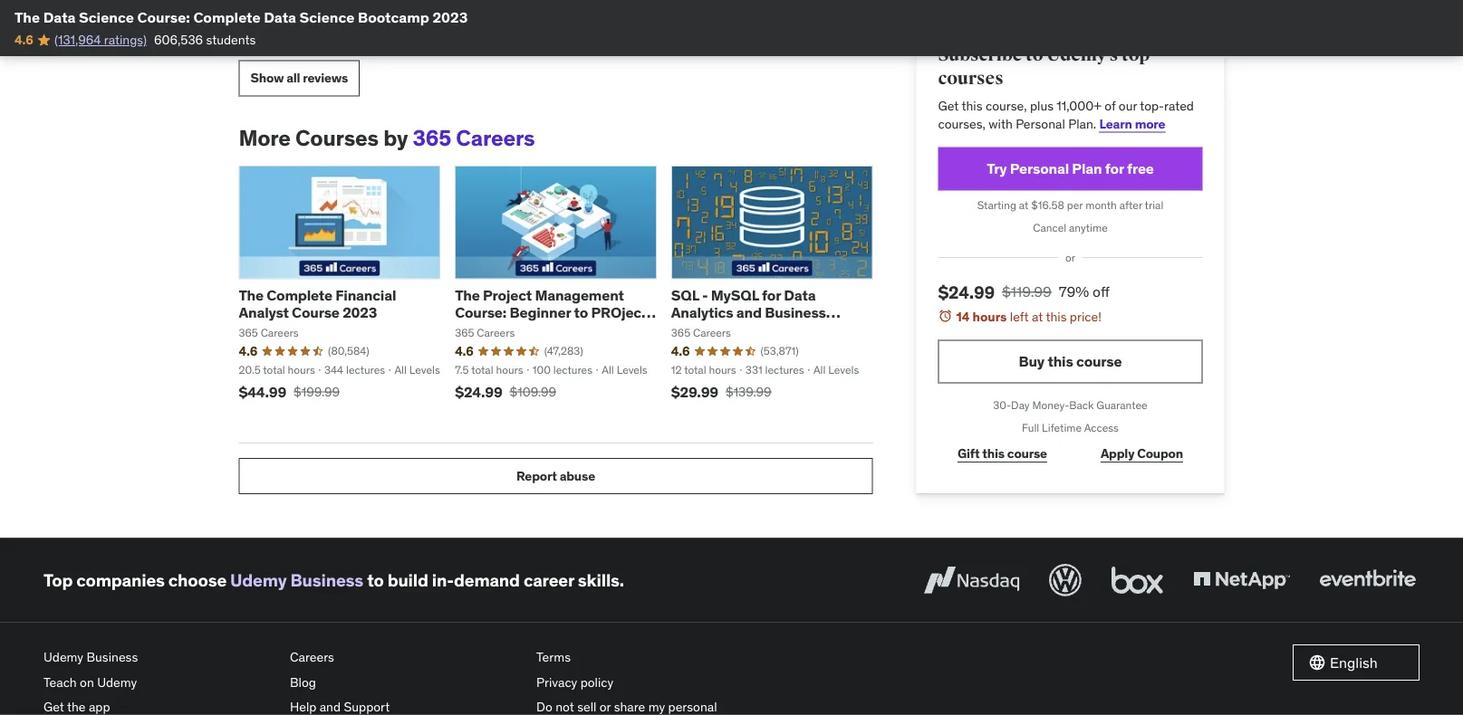Task type: locate. For each thing, give the bounding box(es) containing it.
0 vertical spatial get
[[938, 98, 959, 114]]

month
[[1086, 199, 1117, 213]]

0 vertical spatial course
[[1076, 352, 1122, 371]]

hours for the complete financial analyst course 2023
[[288, 363, 315, 377]]

hours up $24.99 $109.99
[[496, 363, 523, 377]]

1 horizontal spatial the
[[239, 286, 264, 304]]

total
[[263, 363, 285, 377], [471, 363, 493, 377], [684, 363, 706, 377]]

get the app link
[[43, 695, 275, 716]]

1 horizontal spatial udemy
[[97, 674, 137, 691]]

2 horizontal spatial the
[[455, 286, 480, 304]]

2 vertical spatial to
[[367, 570, 384, 591]]

and right analytics
[[736, 303, 762, 322]]

lectures
[[346, 363, 385, 377], [553, 363, 593, 377], [765, 363, 804, 377]]

0 horizontal spatial 365 careers
[[455, 326, 515, 340]]

all levels left 12
[[602, 363, 647, 377]]

1 horizontal spatial $24.99
[[938, 281, 995, 303]]

1 horizontal spatial all levels
[[602, 363, 647, 377]]

demand
[[454, 570, 520, 591]]

hours up $29.99 $139.99
[[709, 363, 736, 377]]

business
[[765, 303, 826, 322], [290, 570, 363, 591], [86, 649, 138, 666]]

at inside 'starting at $16.58 per month after trial cancel anytime'
[[1019, 199, 1029, 213]]

course: for beginner
[[455, 303, 507, 322]]

0 vertical spatial or
[[1065, 251, 1075, 265]]

learn more
[[1099, 116, 1165, 132]]

2023 inside the complete financial analyst course 2023 365 careers
[[343, 303, 377, 322]]

lectures down the 47283 reviews element
[[553, 363, 593, 377]]

344 lectures
[[324, 363, 385, 377]]

and inside sql - mysql for data analytics and business intelligence
[[736, 303, 762, 322]]

0 horizontal spatial total
[[263, 363, 285, 377]]

1 horizontal spatial total
[[471, 363, 493, 377]]

2 horizontal spatial all levels
[[813, 363, 859, 377]]

0 vertical spatial personal
[[1016, 116, 1065, 132]]

2 horizontal spatial levels
[[828, 363, 859, 377]]

$24.99 for $24.99 $119.99 79% off
[[938, 281, 995, 303]]

to
[[1025, 44, 1043, 66], [574, 303, 588, 322], [367, 570, 384, 591]]

for for mysql
[[762, 286, 781, 304]]

personal down plus
[[1016, 116, 1065, 132]]

0 horizontal spatial at
[[1019, 199, 1029, 213]]

2 horizontal spatial lectures
[[765, 363, 804, 377]]

80584 reviews element
[[328, 344, 369, 359]]

hours
[[973, 308, 1007, 325], [288, 363, 315, 377], [496, 363, 523, 377], [709, 363, 736, 377]]

1 levels from the left
[[409, 363, 440, 377]]

personal up $16.58
[[1010, 159, 1069, 178]]

$29.99
[[671, 383, 718, 402]]

1 horizontal spatial course
[[1076, 352, 1122, 371]]

1 vertical spatial $24.99
[[455, 383, 502, 402]]

total right 12
[[684, 363, 706, 377]]

0 horizontal spatial $24.99
[[455, 383, 502, 402]]

all levels
[[394, 363, 440, 377], [602, 363, 647, 377], [813, 363, 859, 377]]

or inside terms privacy policy do not sell or share my personal
[[600, 699, 611, 716]]

365 careers up 7.5 total hours
[[455, 326, 515, 340]]

to for the project management course: beginner to project manager
[[574, 303, 588, 322]]

lectures for sql - mysql for data analytics and business intelligence
[[765, 363, 804, 377]]

complete up students
[[193, 8, 261, 26]]

get
[[938, 98, 959, 114], [43, 699, 64, 716]]

this inside button
[[1048, 352, 1073, 371]]

to inside subscribe to udemy's top courses
[[1025, 44, 1043, 66]]

at
[[1019, 199, 1029, 213], [1032, 308, 1043, 325]]

1 vertical spatial course:
[[455, 303, 507, 322]]

(47,283)
[[544, 344, 583, 358]]

by
[[383, 124, 408, 152]]

to left 'project'
[[574, 303, 588, 322]]

0 horizontal spatial course:
[[137, 8, 190, 26]]

course: inside the project management course: beginner to project manager
[[455, 303, 507, 322]]

science up (131,964 ratings) in the top left of the page
[[79, 8, 134, 26]]

helpful?
[[239, 16, 279, 30]]

hours right 14
[[973, 308, 1007, 325]]

course down full
[[1007, 446, 1047, 462]]

choose
[[168, 570, 227, 591]]

$24.99 up 14
[[938, 281, 995, 303]]

0 horizontal spatial for
[[762, 286, 781, 304]]

4.6 up 7.5
[[455, 343, 474, 359]]

students
[[206, 32, 256, 48]]

0 horizontal spatial 2023
[[343, 303, 377, 322]]

$44.99
[[239, 383, 286, 402]]

1 vertical spatial get
[[43, 699, 64, 716]]

0 vertical spatial 2023
[[433, 8, 468, 26]]

for right mysql
[[762, 286, 781, 304]]

1 vertical spatial at
[[1032, 308, 1043, 325]]

the for the data science course: complete data science bootcamp 2023
[[14, 8, 40, 26]]

all right "331 lectures"
[[813, 363, 826, 377]]

course: up 606,536
[[137, 8, 190, 26]]

for
[[1105, 159, 1124, 178], [762, 286, 781, 304]]

gift this course link
[[938, 436, 1067, 472]]

to left the udemy's
[[1025, 44, 1043, 66]]

this right gift
[[982, 446, 1005, 462]]

course for gift this course
[[1007, 446, 1047, 462]]

365 down analyst
[[239, 326, 258, 340]]

0 horizontal spatial science
[[79, 8, 134, 26]]

1 horizontal spatial at
[[1032, 308, 1043, 325]]

1 lectures from the left
[[346, 363, 385, 377]]

lectures for the complete financial analyst course 2023
[[346, 363, 385, 377]]

1 365 careers from the left
[[455, 326, 515, 340]]

0 vertical spatial $24.99
[[938, 281, 995, 303]]

1 horizontal spatial get
[[938, 98, 959, 114]]

79%
[[1059, 283, 1089, 301]]

science
[[79, 8, 134, 26], [299, 8, 355, 26]]

2 lectures from the left
[[553, 363, 593, 377]]

with
[[989, 116, 1013, 132]]

2 total from the left
[[471, 363, 493, 377]]

0 horizontal spatial data
[[43, 8, 76, 26]]

udemy's
[[1046, 44, 1118, 66]]

the inside the complete financial analyst course 2023 365 careers
[[239, 286, 264, 304]]

total right 20.5
[[263, 363, 285, 377]]

blog link
[[290, 670, 522, 695]]

analyst
[[239, 303, 289, 322]]

lectures down 53871 reviews element
[[765, 363, 804, 377]]

0 vertical spatial at
[[1019, 199, 1029, 213]]

the inside the project management course: beginner to project manager
[[455, 286, 480, 304]]

learn more link
[[1099, 116, 1165, 132]]

2 horizontal spatial data
[[784, 286, 816, 304]]

total for $44.99
[[263, 363, 285, 377]]

1 horizontal spatial course:
[[455, 303, 507, 322]]

0 vertical spatial and
[[736, 303, 762, 322]]

1 vertical spatial course
[[1007, 446, 1047, 462]]

plus
[[1030, 98, 1054, 114]]

course down the price! at the right of the page
[[1076, 352, 1122, 371]]

1 all from the left
[[394, 363, 407, 377]]

all right 344 lectures
[[394, 363, 407, 377]]

do not sell or share my personal button
[[536, 695, 768, 716]]

course:
[[137, 8, 190, 26], [455, 303, 507, 322]]

total right 7.5
[[471, 363, 493, 377]]

1 vertical spatial to
[[574, 303, 588, 322]]

all levels left 7.5
[[394, 363, 440, 377]]

or right the sell
[[600, 699, 611, 716]]

udemy right choose
[[230, 570, 287, 591]]

report abuse button
[[239, 459, 873, 495]]

business inside sql - mysql for data analytics and business intelligence
[[765, 303, 826, 322]]

complete left "financial"
[[267, 286, 332, 304]]

1 horizontal spatial and
[[736, 303, 762, 322]]

to left build
[[367, 570, 384, 591]]

business inside udemy business teach on udemy get the app
[[86, 649, 138, 666]]

business left build
[[290, 570, 363, 591]]

2 all from the left
[[602, 363, 614, 377]]

1 vertical spatial complete
[[267, 286, 332, 304]]

at right the left
[[1032, 308, 1043, 325]]

business up 'on'
[[86, 649, 138, 666]]

help
[[290, 699, 316, 716]]

skills.
[[578, 570, 624, 591]]

2 vertical spatial udemy
[[97, 674, 137, 691]]

3 total from the left
[[684, 363, 706, 377]]

project
[[483, 286, 532, 304]]

lectures for the project management course: beginner to project manager
[[553, 363, 593, 377]]

learn
[[1099, 116, 1132, 132]]

0 horizontal spatial all levels
[[394, 363, 440, 377]]

1 horizontal spatial complete
[[267, 286, 332, 304]]

of
[[1105, 98, 1116, 114]]

365 right by at the top of page
[[413, 124, 451, 152]]

14
[[956, 308, 970, 325]]

careers inside careers blog help and support
[[290, 649, 334, 666]]

levels right "331 lectures"
[[828, 363, 859, 377]]

2 levels from the left
[[617, 363, 647, 377]]

abuse
[[560, 468, 595, 485]]

2 horizontal spatial to
[[1025, 44, 1043, 66]]

4.6 up 20.5
[[239, 343, 257, 359]]

course for buy this course
[[1076, 352, 1122, 371]]

1 horizontal spatial to
[[574, 303, 588, 322]]

buy this course button
[[938, 340, 1203, 384]]

0 horizontal spatial levels
[[409, 363, 440, 377]]

the complete financial analyst course 2023 link
[[239, 286, 396, 322]]

to inside the project management course: beginner to project manager
[[574, 303, 588, 322]]

mark review by abdulhakeem s. as helpful image
[[289, 14, 307, 32]]

course inside button
[[1076, 352, 1122, 371]]

companies
[[76, 570, 165, 591]]

0 vertical spatial business
[[765, 303, 826, 322]]

off
[[1093, 283, 1110, 301]]

3 all levels from the left
[[813, 363, 859, 377]]

science up reviews
[[299, 8, 355, 26]]

(131,964
[[54, 32, 101, 48]]

0 vertical spatial course:
[[137, 8, 190, 26]]

0 horizontal spatial complete
[[193, 8, 261, 26]]

the
[[14, 8, 40, 26], [239, 286, 264, 304], [455, 286, 480, 304]]

data up (131,964
[[43, 8, 76, 26]]

1 all levels from the left
[[394, 363, 440, 377]]

0 horizontal spatial the
[[14, 8, 40, 26]]

left
[[1010, 308, 1029, 325]]

0 vertical spatial for
[[1105, 159, 1124, 178]]

day
[[1011, 399, 1030, 413]]

2 all levels from the left
[[602, 363, 647, 377]]

1 horizontal spatial for
[[1105, 159, 1124, 178]]

1 total from the left
[[263, 363, 285, 377]]

courses
[[938, 67, 1003, 90]]

$24.99 for $24.99 $109.99
[[455, 383, 502, 402]]

all levels right "331 lectures"
[[813, 363, 859, 377]]

small image
[[1308, 654, 1326, 672]]

access
[[1084, 421, 1119, 435]]

complete inside the complete financial analyst course 2023 365 careers
[[267, 286, 332, 304]]

more
[[239, 124, 291, 152]]

1 horizontal spatial all
[[602, 363, 614, 377]]

0 horizontal spatial course
[[1007, 446, 1047, 462]]

3 levels from the left
[[828, 363, 859, 377]]

(131,964 ratings)
[[54, 32, 147, 48]]

365 careers for -
[[671, 326, 731, 340]]

1 vertical spatial and
[[320, 699, 341, 716]]

all right 100 lectures
[[602, 363, 614, 377]]

levels for sql - mysql for data analytics and business intelligence
[[828, 363, 859, 377]]

data up (53,871)
[[784, 286, 816, 304]]

get inside udemy business teach on udemy get the app
[[43, 699, 64, 716]]

business up (53,871)
[[765, 303, 826, 322]]

the for the project management course: beginner to project manager
[[455, 286, 480, 304]]

get inside get this course, plus 11,000+ of our top-rated courses, with personal plan.
[[938, 98, 959, 114]]

and
[[736, 303, 762, 322], [320, 699, 341, 716]]

price!
[[1070, 308, 1102, 325]]

try personal plan for free
[[987, 159, 1154, 178]]

hours up $44.99 $199.99
[[288, 363, 315, 377]]

lectures down 80584 reviews element
[[346, 363, 385, 377]]

0 horizontal spatial get
[[43, 699, 64, 716]]

1 vertical spatial udemy
[[43, 649, 83, 666]]

get left the
[[43, 699, 64, 716]]

levels left 12
[[617, 363, 647, 377]]

0 horizontal spatial all
[[394, 363, 407, 377]]

14 hours left at this price!
[[956, 308, 1102, 325]]

100 lectures
[[533, 363, 593, 377]]

and right help
[[320, 699, 341, 716]]

0 horizontal spatial to
[[367, 570, 384, 591]]

all levels for the project management course: beginner to project manager
[[602, 363, 647, 377]]

1 vertical spatial business
[[290, 570, 363, 591]]

levels left 7.5
[[409, 363, 440, 377]]

2023 right bootcamp
[[433, 8, 468, 26]]

$16.58
[[1031, 199, 1064, 213]]

0 vertical spatial udemy
[[230, 570, 287, 591]]

2 vertical spatial business
[[86, 649, 138, 666]]

udemy up teach
[[43, 649, 83, 666]]

course,
[[986, 98, 1027, 114]]

2 365 careers from the left
[[671, 326, 731, 340]]

money-
[[1032, 399, 1069, 413]]

2023 up "(80,584)"
[[343, 303, 377, 322]]

data
[[43, 8, 76, 26], [264, 8, 296, 26], [784, 286, 816, 304]]

or up 79%
[[1065, 251, 1075, 265]]

guarantee
[[1097, 399, 1148, 413]]

hours for the project management course: beginner to project manager
[[496, 363, 523, 377]]

0 horizontal spatial or
[[600, 699, 611, 716]]

47283 reviews element
[[544, 344, 583, 359]]

1 horizontal spatial levels
[[617, 363, 647, 377]]

1 horizontal spatial lectures
[[553, 363, 593, 377]]

2 horizontal spatial all
[[813, 363, 826, 377]]

331 lectures
[[745, 363, 804, 377]]

1 vertical spatial 2023
[[343, 303, 377, 322]]

udemy right 'on'
[[97, 674, 137, 691]]

total for $24.99
[[471, 363, 493, 377]]

4.6 up 12
[[671, 343, 690, 359]]

1 vertical spatial personal
[[1010, 159, 1069, 178]]

do
[[536, 699, 552, 716]]

nasdaq image
[[920, 561, 1024, 601]]

0 vertical spatial to
[[1025, 44, 1043, 66]]

365 careers down analytics
[[671, 326, 731, 340]]

tab list
[[916, 0, 1078, 22]]

udemy
[[230, 570, 287, 591], [43, 649, 83, 666], [97, 674, 137, 691]]

2 horizontal spatial total
[[684, 363, 706, 377]]

for left free
[[1105, 159, 1124, 178]]

terms link
[[536, 645, 768, 670]]

1 vertical spatial for
[[762, 286, 781, 304]]

606,536 students
[[154, 32, 256, 48]]

data left mark review by abdulhakeem s. as unhelpful icon
[[264, 8, 296, 26]]

3 all from the left
[[813, 363, 826, 377]]

for for plan
[[1105, 159, 1124, 178]]

management
[[535, 286, 624, 304]]

course: up 7.5 total hours
[[455, 303, 507, 322]]

1 horizontal spatial 365 careers
[[671, 326, 731, 340]]

this left the price! at the right of the page
[[1046, 308, 1067, 325]]

for inside sql - mysql for data analytics and business intelligence
[[762, 286, 781, 304]]

1 horizontal spatial science
[[299, 8, 355, 26]]

get up courses,
[[938, 98, 959, 114]]

1 horizontal spatial business
[[290, 570, 363, 591]]

4.6 for the complete financial analyst course 2023
[[239, 343, 257, 359]]

1 horizontal spatial data
[[264, 8, 296, 26]]

2 horizontal spatial business
[[765, 303, 826, 322]]

this for gift this course
[[982, 446, 1005, 462]]

at left $16.58
[[1019, 199, 1029, 213]]

0 horizontal spatial lectures
[[346, 363, 385, 377]]

box image
[[1107, 561, 1168, 601]]

plan.
[[1068, 116, 1096, 132]]

1 vertical spatial or
[[600, 699, 611, 716]]

3 lectures from the left
[[765, 363, 804, 377]]

4.6
[[14, 32, 33, 48], [239, 343, 257, 359], [455, 343, 474, 359], [671, 343, 690, 359]]

$24.99 down 7.5 total hours
[[455, 383, 502, 402]]

30-
[[993, 399, 1011, 413]]

this right buy
[[1048, 352, 1073, 371]]

this up courses,
[[962, 98, 983, 114]]

0 horizontal spatial business
[[86, 649, 138, 666]]

this inside get this course, plus 11,000+ of our top-rated courses, with personal plan.
[[962, 98, 983, 114]]

4.6 for sql - mysql for data analytics and business intelligence
[[671, 343, 690, 359]]

0 horizontal spatial and
[[320, 699, 341, 716]]



Task type: vqa. For each thing, say whether or not it's contained in the screenshot.
for
yes



Task type: describe. For each thing, give the bounding box(es) containing it.
(80,584)
[[328, 344, 369, 358]]

data inside sql - mysql for data analytics and business intelligence
[[784, 286, 816, 304]]

teach
[[43, 674, 77, 691]]

show
[[250, 70, 284, 86]]

20.5 total hours
[[239, 363, 315, 377]]

our
[[1119, 98, 1137, 114]]

more courses by 365 careers
[[239, 124, 535, 152]]

365 up 7.5
[[455, 326, 474, 340]]

(53,871)
[[760, 344, 799, 358]]

the for the complete financial analyst course 2023 365 careers
[[239, 286, 264, 304]]

606,536
[[154, 32, 203, 48]]

all for the complete financial analyst course 2023
[[394, 363, 407, 377]]

coupon
[[1137, 446, 1183, 462]]

per
[[1067, 199, 1083, 213]]

free
[[1127, 159, 1154, 178]]

in-
[[432, 570, 454, 591]]

policy
[[580, 674, 614, 691]]

bootcamp
[[358, 8, 429, 26]]

this for get this course, plus 11,000+ of our top-rated courses, with personal plan.
[[962, 98, 983, 114]]

total for $29.99
[[684, 363, 706, 377]]

the project management course: beginner to project manager
[[455, 286, 647, 339]]

2 horizontal spatial udemy
[[230, 570, 287, 591]]

build
[[387, 570, 428, 591]]

331
[[745, 363, 762, 377]]

sql - mysql for data analytics and business intelligence link
[[671, 286, 841, 339]]

show all reviews button
[[239, 60, 360, 96]]

apply
[[1101, 446, 1135, 462]]

1 science from the left
[[79, 8, 134, 26]]

intelligence
[[671, 321, 751, 339]]

1 horizontal spatial 2023
[[433, 8, 468, 26]]

privacy
[[536, 674, 577, 691]]

eventbrite image
[[1315, 561, 1420, 601]]

to for top companies choose udemy business to build in-demand career skills.
[[367, 570, 384, 591]]

and inside careers blog help and support
[[320, 699, 341, 716]]

sql - mysql for data analytics and business intelligence
[[671, 286, 826, 339]]

365 down analytics
[[671, 326, 690, 340]]

help and support link
[[290, 695, 522, 716]]

my
[[648, 699, 665, 716]]

0 horizontal spatial udemy
[[43, 649, 83, 666]]

rated
[[1164, 98, 1194, 114]]

$199.99
[[294, 384, 340, 401]]

this for buy this course
[[1048, 352, 1073, 371]]

udemy business teach on udemy get the app
[[43, 649, 138, 716]]

1 horizontal spatial or
[[1065, 251, 1075, 265]]

20.5
[[239, 363, 261, 377]]

2 science from the left
[[299, 8, 355, 26]]

all
[[286, 70, 300, 86]]

0 vertical spatial complete
[[193, 8, 261, 26]]

344
[[324, 363, 343, 377]]

app
[[89, 699, 110, 716]]

hours for sql - mysql for data analytics and business intelligence
[[709, 363, 736, 377]]

0 vertical spatial udemy business link
[[230, 570, 363, 591]]

on
[[80, 674, 94, 691]]

365 inside the complete financial analyst course 2023 365 careers
[[239, 326, 258, 340]]

100
[[533, 363, 551, 377]]

$139.99
[[726, 384, 772, 401]]

53871 reviews element
[[760, 344, 799, 359]]

careers link
[[290, 645, 522, 670]]

all for sql - mysql for data analytics and business intelligence
[[813, 363, 826, 377]]

project
[[591, 303, 647, 322]]

365 careers for project
[[455, 326, 515, 340]]

sql
[[671, 286, 699, 304]]

ratings)
[[104, 32, 147, 48]]

all levels for the complete financial analyst course 2023
[[394, 363, 440, 377]]

4.6 left (131,964
[[14, 32, 33, 48]]

365 careers link
[[413, 124, 535, 152]]

course: for complete
[[137, 8, 190, 26]]

support
[[344, 699, 390, 716]]

teach on udemy link
[[43, 670, 275, 695]]

terms
[[536, 649, 571, 666]]

volkswagen image
[[1045, 561, 1085, 601]]

manager
[[455, 321, 514, 339]]

gift
[[958, 446, 980, 462]]

top companies choose udemy business to build in-demand career skills.
[[43, 570, 624, 591]]

try personal plan for free link
[[938, 147, 1203, 191]]

cancel
[[1033, 221, 1066, 235]]

$24.99 $109.99
[[455, 383, 556, 402]]

4.6 for the project management course: beginner to project manager
[[455, 343, 474, 359]]

lifetime
[[1042, 421, 1082, 435]]

reviews
[[303, 70, 348, 86]]

all levels for sql - mysql for data analytics and business intelligence
[[813, 363, 859, 377]]

30-day money-back guarantee full lifetime access
[[993, 399, 1148, 435]]

beginner
[[510, 303, 571, 322]]

7.5
[[455, 363, 469, 377]]

personal inside get this course, plus 11,000+ of our top-rated courses, with personal plan.
[[1016, 116, 1065, 132]]

plan
[[1072, 159, 1102, 178]]

top
[[1121, 44, 1150, 66]]

english button
[[1293, 645, 1420, 681]]

12
[[671, 363, 682, 377]]

after
[[1120, 199, 1142, 213]]

anytime
[[1069, 221, 1108, 235]]

1 vertical spatial udemy business link
[[43, 645, 275, 670]]

subscribe to udemy's top courses
[[938, 44, 1150, 90]]

levels for the project management course: beginner to project manager
[[617, 363, 647, 377]]

mark review by abdulhakeem s. as unhelpful image
[[323, 14, 342, 32]]

terms privacy policy do not sell or share my personal
[[536, 649, 717, 716]]

english
[[1330, 654, 1378, 672]]

$119.99
[[1002, 283, 1052, 301]]

buy this course
[[1019, 352, 1122, 371]]

analytics
[[671, 303, 733, 322]]

all for the project management course: beginner to project manager
[[602, 363, 614, 377]]

report abuse
[[516, 468, 595, 485]]

course
[[292, 303, 340, 322]]

top
[[43, 570, 73, 591]]

financial
[[335, 286, 396, 304]]

careers blog help and support
[[290, 649, 390, 716]]

netapp image
[[1189, 561, 1294, 601]]

alarm image
[[938, 309, 953, 323]]

the data science course: complete data science bootcamp 2023
[[14, 8, 468, 26]]

12 total hours
[[671, 363, 736, 377]]

11,000+
[[1057, 98, 1102, 114]]

careers inside the complete financial analyst course 2023 365 careers
[[261, 326, 299, 340]]

courses
[[295, 124, 379, 152]]



